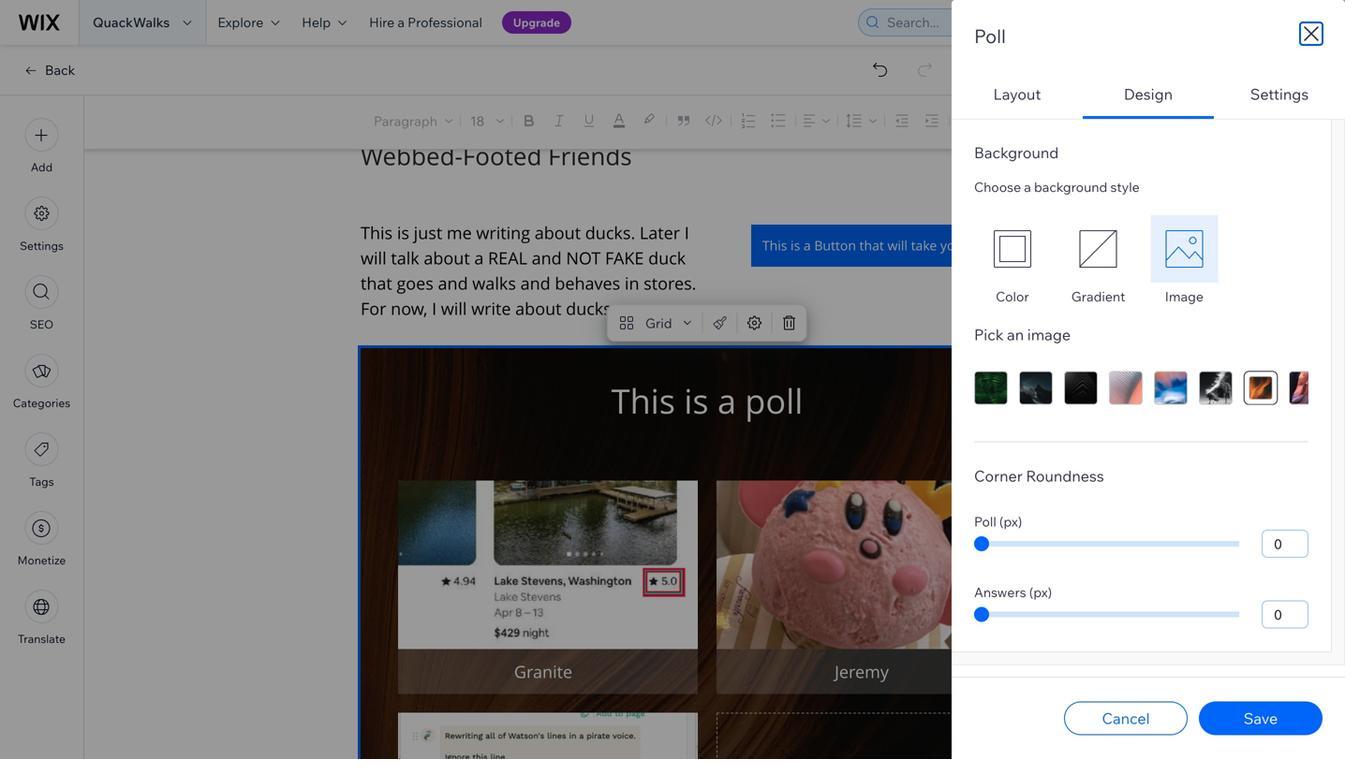 Task type: describe. For each thing, give the bounding box(es) containing it.
tab list containing layout
[[952, 72, 1345, 666]]

poll (px)
[[974, 514, 1022, 530]]

duck
[[648, 247, 686, 269]]

save
[[1244, 710, 1278, 728]]

design
[[1124, 85, 1173, 104]]

take
[[911, 237, 937, 254]]

1 vertical spatial about
[[424, 247, 470, 269]]

pick an image
[[974, 326, 1071, 344]]

0 vertical spatial ducks.
[[585, 222, 635, 244]]

a inside 'this is just me writing about ducks. later i will talk about a real and not fake duck that goes and walks and behaves in stores. for now, i will write about ducks.'
[[474, 247, 484, 269]]

will inside button
[[888, 237, 908, 254]]

you
[[940, 237, 963, 254]]

translate
[[18, 632, 66, 646]]

Add a Catchy Title text field
[[361, 108, 1041, 172]]

gradient
[[1071, 289, 1125, 305]]

behaves
[[555, 272, 620, 295]]

(px) for poll (px)
[[999, 514, 1022, 530]]

poll for poll (px)
[[974, 514, 996, 530]]

for
[[361, 297, 386, 320]]

talk
[[391, 247, 419, 269]]

this is a button that will take you somewhere button
[[751, 225, 1049, 267]]

0 vertical spatial settings button
[[1214, 72, 1345, 119]]

that inside 'this is just me writing about ducks. later i will talk about a real and not fake duck that goes and walks and behaves in stores. for now, i will write about ducks.'
[[361, 272, 392, 295]]

and left not
[[532, 247, 562, 269]]

stores.
[[644, 272, 696, 295]]

an
[[1007, 326, 1024, 344]]

writing
[[476, 222, 530, 244]]

a inside design tab panel
[[1024, 179, 1031, 195]]

0 horizontal spatial i
[[432, 297, 437, 320]]

choose
[[974, 179, 1021, 195]]

1 horizontal spatial will
[[441, 297, 467, 320]]

me
[[447, 222, 472, 244]]

layout button
[[952, 72, 1083, 119]]

roundness
[[1026, 467, 1104, 486]]

add
[[31, 160, 53, 174]]

upgrade
[[513, 15, 560, 30]]

0 vertical spatial about
[[535, 222, 581, 244]]

grid
[[645, 315, 672, 331]]

is for just
[[397, 222, 409, 244]]

poll for poll
[[974, 24, 1006, 48]]

somewhere
[[966, 237, 1038, 254]]

quackwalks
[[93, 14, 170, 30]]

categories
[[13, 396, 70, 410]]

a right hire at the left
[[398, 14, 405, 30]]

real
[[488, 247, 527, 269]]

now,
[[391, 297, 428, 320]]

and right goes
[[438, 272, 468, 295]]

image
[[1165, 289, 1204, 305]]

goes
[[397, 272, 434, 295]]

cancel button
[[1064, 702, 1188, 736]]

hire
[[369, 14, 395, 30]]

answers
[[974, 585, 1026, 601]]

0 vertical spatial settings
[[1250, 85, 1309, 104]]

seo button
[[25, 275, 59, 332]]

notes
[[1267, 114, 1303, 130]]

translate button
[[18, 590, 66, 646]]

add button
[[25, 118, 59, 174]]

image
[[1027, 326, 1071, 344]]

that inside button
[[860, 237, 884, 254]]

professional
[[408, 14, 482, 30]]



Task type: vqa. For each thing, say whether or not it's contained in the screenshot.
somewhere on the right of page
yes



Task type: locate. For each thing, give the bounding box(es) containing it.
style
[[1110, 179, 1140, 195]]

walks
[[472, 272, 516, 295]]

is for a
[[791, 237, 800, 254]]

pick
[[974, 326, 1004, 344]]

corner roundness
[[974, 467, 1104, 486]]

poll
[[974, 24, 1006, 48], [974, 514, 996, 530]]

None number field
[[1262, 530, 1309, 558], [1262, 601, 1309, 629], [1262, 530, 1309, 558], [1262, 601, 1309, 629]]

list box containing color
[[974, 215, 1309, 305]]

1 horizontal spatial that
[[860, 237, 884, 254]]

later
[[640, 222, 680, 244]]

ducks. down behaves
[[566, 297, 616, 320]]

and
[[532, 247, 562, 269], [438, 272, 468, 295], [520, 272, 550, 295]]

1 vertical spatial settings button
[[20, 197, 64, 253]]

a left real
[[474, 247, 484, 269]]

monetize button
[[17, 511, 66, 568]]

layout
[[993, 85, 1041, 104]]

explore
[[218, 14, 263, 30]]

poll inside design tab panel
[[974, 514, 996, 530]]

2 horizontal spatial will
[[888, 237, 908, 254]]

0 vertical spatial poll
[[974, 24, 1006, 48]]

1 vertical spatial settings
[[20, 239, 64, 253]]

this up talk
[[361, 222, 393, 244]]

about up not
[[535, 222, 581, 244]]

1 horizontal spatial is
[[791, 237, 800, 254]]

(px)
[[999, 514, 1022, 530], [1029, 585, 1052, 601]]

that right 'button'
[[860, 237, 884, 254]]

will left take
[[888, 237, 908, 254]]

grid button
[[612, 310, 698, 336]]

help button
[[291, 0, 358, 45]]

2 vertical spatial about
[[515, 297, 562, 320]]

i right later
[[685, 222, 689, 244]]

1 vertical spatial that
[[361, 272, 392, 295]]

settings button
[[1214, 72, 1345, 119], [20, 197, 64, 253]]

(px) down corner
[[999, 514, 1022, 530]]

1 horizontal spatial i
[[685, 222, 689, 244]]

will left write
[[441, 297, 467, 320]]

0 horizontal spatial that
[[361, 272, 392, 295]]

this left 'button'
[[762, 237, 787, 254]]

a inside button
[[804, 237, 811, 254]]

0 horizontal spatial settings button
[[20, 197, 64, 253]]

corner
[[974, 467, 1023, 486]]

0 horizontal spatial will
[[361, 247, 387, 269]]

1 vertical spatial poll
[[974, 514, 996, 530]]

save button
[[1199, 702, 1323, 736]]

this inside button
[[762, 237, 787, 254]]

will left talk
[[361, 247, 387, 269]]

design button
[[1083, 72, 1214, 119]]

button
[[814, 237, 856, 254]]

1 horizontal spatial this
[[762, 237, 787, 254]]

1 vertical spatial (px)
[[1029, 585, 1052, 601]]

1 vertical spatial i
[[432, 297, 437, 320]]

1 poll from the top
[[974, 24, 1006, 48]]

choose a background style
[[974, 179, 1140, 195]]

0 horizontal spatial (px)
[[999, 514, 1022, 530]]

1 vertical spatial ducks.
[[566, 297, 616, 320]]

is
[[397, 222, 409, 244], [791, 237, 800, 254]]

about down me
[[424, 247, 470, 269]]

i
[[685, 222, 689, 244], [432, 297, 437, 320]]

0 vertical spatial i
[[685, 222, 689, 244]]

this for this is just me writing about ducks. later i will talk about a real and not fake duck that goes and walks and behaves in stores. for now, i will write about ducks.
[[361, 222, 393, 244]]

not
[[566, 247, 601, 269]]

fake
[[605, 247, 644, 269]]

a left 'button'
[[804, 237, 811, 254]]

0 vertical spatial that
[[860, 237, 884, 254]]

upgrade button
[[502, 11, 572, 34]]

ducks. up fake
[[585, 222, 635, 244]]

notes button
[[1233, 110, 1309, 135]]

monetize
[[17, 554, 66, 568]]

that up for
[[361, 272, 392, 295]]

tags button
[[25, 433, 59, 489]]

1 horizontal spatial settings
[[1250, 85, 1309, 104]]

this for this is a button that will take you somewhere
[[762, 237, 787, 254]]

is inside 'this is just me writing about ducks. later i will talk about a real and not fake duck that goes and walks and behaves in stores. for now, i will write about ducks.'
[[397, 222, 409, 244]]

this inside 'this is just me writing about ducks. later i will talk about a real and not fake duck that goes and walks and behaves in stores. for now, i will write about ducks.'
[[361, 222, 393, 244]]

Search... field
[[881, 9, 1088, 36]]

in
[[625, 272, 639, 295]]

this is just me writing about ducks. later i will talk about a real and not fake duck that goes and walks and behaves in stores. for now, i will write about ducks.
[[361, 222, 701, 320]]

1 horizontal spatial (px)
[[1029, 585, 1052, 601]]

(px) for answers (px)
[[1029, 585, 1052, 601]]

0 horizontal spatial this
[[361, 222, 393, 244]]

design tab panel
[[952, 119, 1345, 666]]

tab list
[[952, 72, 1345, 666]]

settings up seo button
[[20, 239, 64, 253]]

0 horizontal spatial settings
[[20, 239, 64, 253]]

about
[[535, 222, 581, 244], [424, 247, 470, 269], [515, 297, 562, 320]]

back button
[[22, 62, 75, 79]]

poll up "layout"
[[974, 24, 1006, 48]]

a right choose
[[1024, 179, 1031, 195]]

i right now, at the left top of page
[[432, 297, 437, 320]]

seo
[[30, 318, 53, 332]]

list box inside design tab panel
[[974, 215, 1309, 305]]

settings up notes
[[1250, 85, 1309, 104]]

tags
[[29, 475, 54, 489]]

background
[[1034, 179, 1108, 195]]

paragraph button
[[370, 108, 456, 134]]

menu
[[0, 107, 83, 658]]

this is a button that will take you somewhere
[[762, 237, 1038, 254]]

menu containing add
[[0, 107, 83, 658]]

None range field
[[974, 541, 1239, 547], [974, 612, 1239, 618], [974, 541, 1239, 547], [974, 612, 1239, 618]]

hire a professional link
[[358, 0, 494, 45]]

help
[[302, 14, 331, 30]]

list box
[[974, 215, 1309, 305]]

is left just
[[397, 222, 409, 244]]

write
[[471, 297, 511, 320]]

1 horizontal spatial settings button
[[1214, 72, 1345, 119]]

this
[[361, 222, 393, 244], [762, 237, 787, 254]]

and down real
[[520, 272, 550, 295]]

categories button
[[13, 354, 70, 410]]

is left 'button'
[[791, 237, 800, 254]]

settings
[[1250, 85, 1309, 104], [20, 239, 64, 253]]

that
[[860, 237, 884, 254], [361, 272, 392, 295]]

back
[[45, 62, 75, 78]]

0 vertical spatial (px)
[[999, 514, 1022, 530]]

(px) right answers
[[1029, 585, 1052, 601]]

poll down corner
[[974, 514, 996, 530]]

a
[[398, 14, 405, 30], [1024, 179, 1031, 195], [804, 237, 811, 254], [474, 247, 484, 269]]

answers (px)
[[974, 585, 1052, 601]]

ducks.
[[585, 222, 635, 244], [566, 297, 616, 320]]

hire a professional
[[369, 14, 482, 30]]

just
[[414, 222, 442, 244]]

about right write
[[515, 297, 562, 320]]

0 horizontal spatial is
[[397, 222, 409, 244]]

color
[[996, 289, 1029, 305]]

background
[[974, 143, 1059, 162]]

will
[[888, 237, 908, 254], [361, 247, 387, 269], [441, 297, 467, 320]]

cancel
[[1102, 710, 1150, 728]]

paragraph
[[374, 113, 437, 129]]

is inside button
[[791, 237, 800, 254]]

2 poll from the top
[[974, 514, 996, 530]]



